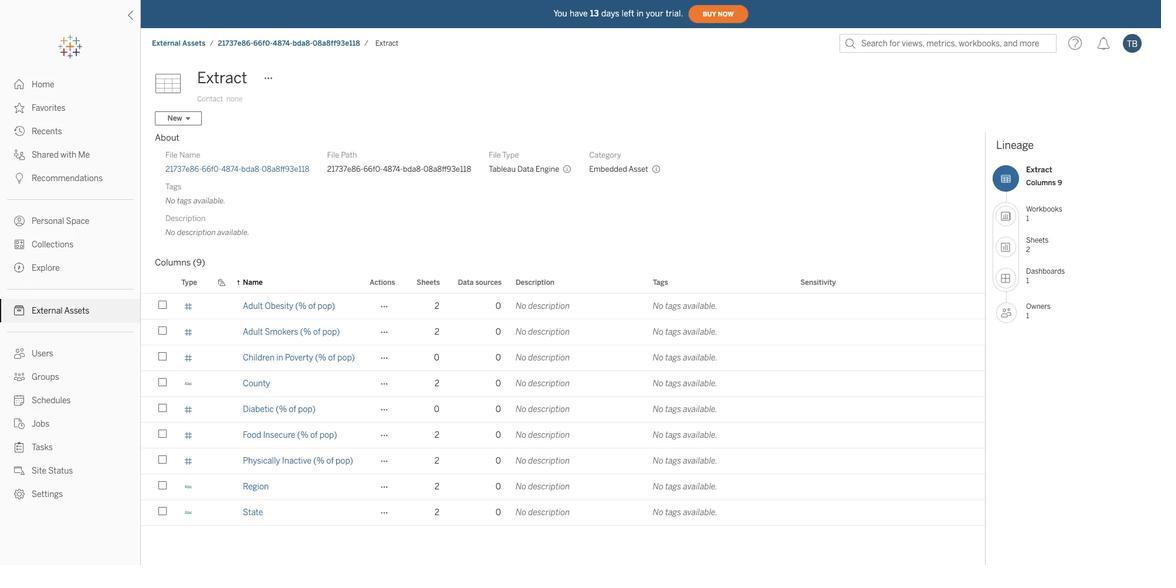 Task type: locate. For each thing, give the bounding box(es) containing it.
2 horizontal spatial file
[[489, 151, 501, 160]]

by text only_f5he34f image for shared with me
[[14, 150, 25, 160]]

21737e86- up tags no tags available.
[[166, 165, 202, 174]]

pop) inside "link"
[[318, 302, 335, 312]]

tags for adult smokers (% of pop)
[[666, 328, 682, 338]]

3 by text only_f5he34f image from the top
[[14, 126, 25, 137]]

0 horizontal spatial 08a8ff93e118
[[262, 165, 310, 174]]

assets for external assets / 21737e86-66f0-4874-bda8-08a8ff93e118 /
[[182, 39, 206, 48]]

2 adult from the top
[[243, 328, 263, 338]]

of up the poverty
[[313, 328, 321, 338]]

66f0- for file path 21737e86-66f0-4874-bda8-08a8ff93e118
[[364, 165, 383, 174]]

pop) up adult smokers (% of pop) link
[[318, 302, 335, 312]]

1 vertical spatial extract
[[197, 69, 247, 87]]

6 row from the top
[[141, 423, 986, 449]]

2 real image from the top
[[184, 328, 193, 337]]

3 row from the top
[[141, 346, 986, 372]]

0 horizontal spatial 66f0-
[[202, 165, 221, 174]]

1 inside workbooks 1
[[1027, 215, 1030, 223]]

real image
[[184, 354, 193, 362], [184, 458, 193, 466]]

tags inside tags no tags available.
[[166, 183, 182, 191]]

string image for state
[[184, 509, 193, 517]]

1 horizontal spatial tags
[[653, 279, 668, 287]]

now
[[718, 10, 734, 18]]

by text only_f5he34f image
[[14, 79, 25, 90], [14, 103, 25, 113], [14, 126, 25, 137], [14, 150, 25, 160], [14, 216, 25, 227], [14, 240, 25, 250], [14, 263, 25, 274], [14, 306, 25, 316], [14, 349, 25, 359], [14, 372, 25, 383], [14, 396, 25, 406], [14, 490, 25, 500]]

by text only_f5he34f image inside recents link
[[14, 126, 25, 137]]

path
[[341, 151, 357, 160]]

0 for children in poverty (% of pop)
[[496, 353, 501, 363]]

2 string image from the top
[[184, 509, 193, 517]]

0 vertical spatial tags
[[166, 183, 182, 191]]

no tags available. for in
[[653, 353, 718, 363]]

1 vertical spatial type
[[181, 279, 197, 287]]

by text only_f5he34f image left "shared"
[[14, 150, 25, 160]]

2 horizontal spatial 66f0-
[[364, 165, 383, 174]]

1 vertical spatial real image
[[184, 458, 193, 466]]

columns image
[[993, 166, 1020, 192]]

file inside "file name 21737e86-66f0-4874-bda8-08a8ff93e118"
[[166, 151, 178, 160]]

0 horizontal spatial /
[[210, 39, 214, 48]]

row containing region
[[141, 475, 986, 501]]

0 vertical spatial external
[[152, 39, 181, 48]]

08a8ff93e118
[[313, 39, 360, 48], [262, 165, 310, 174], [424, 165, 471, 174]]

region link
[[243, 475, 269, 500]]

by text only_f5he34f image inside personal space link
[[14, 216, 25, 227]]

7 no tags available. from the top
[[653, 457, 718, 467]]

(% inside "link"
[[295, 302, 307, 312]]

personal space link
[[0, 210, 140, 233]]

8 no description from the top
[[516, 483, 570, 493]]

status
[[48, 467, 73, 477]]

bda8- for file path 21737e86-66f0-4874-bda8-08a8ff93e118
[[403, 165, 424, 174]]

0 horizontal spatial assets
[[64, 306, 89, 316]]

0 vertical spatial string image
[[184, 380, 193, 388]]

(% right smokers
[[300, 328, 312, 338]]

1 inside owners 1
[[1027, 312, 1030, 320]]

name
[[179, 151, 200, 160], [243, 279, 263, 287]]

description right sources
[[516, 279, 555, 287]]

file down about
[[166, 151, 178, 160]]

of
[[309, 302, 316, 312], [313, 328, 321, 338], [328, 353, 336, 363], [289, 405, 296, 415], [310, 431, 318, 441], [327, 457, 334, 467]]

1 horizontal spatial type
[[503, 151, 519, 160]]

adult
[[243, 302, 263, 312], [243, 328, 263, 338]]

by text only_f5he34f image inside collections link
[[14, 240, 25, 250]]

by text only_f5he34f image left site
[[14, 466, 25, 477]]

1 no tags available. from the top
[[653, 302, 718, 312]]

file path 21737e86-66f0-4874-bda8-08a8ff93e118
[[327, 151, 471, 174]]

9 row from the top
[[141, 501, 986, 527]]

data left sources
[[458, 279, 474, 287]]

0 horizontal spatial external
[[32, 306, 63, 316]]

1 horizontal spatial extract
[[376, 39, 399, 48]]

1 vertical spatial description
[[516, 279, 555, 287]]

0 vertical spatial description
[[166, 214, 206, 223]]

of for obesity
[[309, 302, 316, 312]]

1 vertical spatial assets
[[64, 306, 89, 316]]

description for physically inactive (% of pop)
[[529, 457, 570, 467]]

groups
[[32, 373, 59, 383]]

by text only_f5he34f image for settings
[[14, 490, 25, 500]]

1 down workbooks
[[1027, 215, 1030, 223]]

space
[[66, 217, 89, 227]]

21737e86- inside "file name 21737e86-66f0-4874-bda8-08a8ff93e118"
[[166, 165, 202, 174]]

66f0- inside "file name 21737e86-66f0-4874-bda8-08a8ff93e118"
[[202, 165, 221, 174]]

contact
[[197, 95, 223, 103]]

external assets / 21737e86-66f0-4874-bda8-08a8ff93e118 /
[[152, 39, 369, 48]]

tags for state
[[666, 508, 682, 518]]

pop) for adult obesity (% of pop)
[[318, 302, 335, 312]]

1 vertical spatial adult
[[243, 328, 263, 338]]

external assets link up users link
[[0, 299, 140, 323]]

workbooks 1
[[1027, 205, 1063, 223]]

3 by text only_f5he34f image from the top
[[14, 443, 25, 453]]

in inside children in poverty (% of pop) link
[[277, 353, 283, 363]]

by text only_f5he34f image for tasks
[[14, 443, 25, 453]]

by text only_f5he34f image inside users link
[[14, 349, 25, 359]]

1 real image from the top
[[184, 303, 193, 311]]

1 horizontal spatial 66f0-
[[253, 39, 273, 48]]

of for smokers
[[313, 328, 321, 338]]

11 by text only_f5he34f image from the top
[[14, 396, 25, 406]]

main navigation. press the up and down arrow keys to access links. element
[[0, 73, 140, 507]]

external inside main navigation. press the up and down arrow keys to access links. element
[[32, 306, 63, 316]]

external for external assets / 21737e86-66f0-4874-bda8-08a8ff93e118 /
[[152, 39, 181, 48]]

table image
[[155, 66, 190, 102]]

by text only_f5he34f image left home
[[14, 79, 25, 90]]

in
[[637, 9, 644, 18], [277, 353, 283, 363]]

type up tableau
[[503, 151, 519, 160]]

(% right obesity
[[295, 302, 307, 312]]

by text only_f5he34f image for users
[[14, 349, 25, 359]]

of right inactive
[[327, 457, 334, 467]]

by text only_f5he34f image for groups
[[14, 372, 25, 383]]

data left engine
[[518, 165, 534, 174]]

2 horizontal spatial 08a8ff93e118
[[424, 165, 471, 174]]

no tags available. for insecure
[[653, 431, 718, 441]]

available. for region
[[684, 483, 718, 493]]

adult inside "link"
[[243, 302, 263, 312]]

in left the poverty
[[277, 353, 283, 363]]

no
[[166, 197, 175, 205], [166, 228, 175, 237], [516, 302, 527, 312], [653, 302, 664, 312], [516, 328, 527, 338], [653, 328, 664, 338], [516, 353, 527, 363], [653, 353, 664, 363], [516, 379, 527, 389], [653, 379, 664, 389], [516, 405, 527, 415], [653, 405, 664, 415], [516, 431, 527, 441], [653, 431, 664, 441], [516, 457, 527, 467], [653, 457, 664, 467], [516, 483, 527, 493], [653, 483, 664, 493], [516, 508, 527, 518], [653, 508, 664, 518]]

2 by text only_f5he34f image from the top
[[14, 103, 25, 113]]

2 row from the top
[[141, 320, 986, 346]]

2 file from the left
[[327, 151, 339, 160]]

available. for state
[[684, 508, 718, 518]]

1 for owners 1
[[1027, 312, 1030, 320]]

food
[[243, 431, 261, 441]]

new
[[168, 114, 182, 123]]

5 no tags available. from the top
[[653, 405, 718, 415]]

1 by text only_f5he34f image from the top
[[14, 173, 25, 184]]

2 horizontal spatial 21737e86-
[[327, 165, 364, 174]]

description for diabetic (% of pop)
[[529, 405, 570, 415]]

by text only_f5he34f image inside favorites link
[[14, 103, 25, 113]]

by text only_f5he34f image inside home link
[[14, 79, 25, 90]]

by text only_f5he34f image inside shared with me link
[[14, 150, 25, 160]]

no tags available.
[[653, 302, 718, 312], [653, 328, 718, 338], [653, 353, 718, 363], [653, 379, 718, 389], [653, 405, 718, 415], [653, 431, 718, 441], [653, 457, 718, 467], [653, 483, 718, 493], [653, 508, 718, 518]]

1 no description from the top
[[516, 302, 570, 312]]

3 1 from the top
[[1027, 312, 1030, 320]]

personal space
[[32, 217, 89, 227]]

by text only_f5he34f image for recents
[[14, 126, 25, 137]]

1 horizontal spatial external assets link
[[151, 39, 206, 48]]

pop) up children in poverty (% of pop)
[[323, 328, 340, 338]]

adult smokers (% of pop)
[[243, 328, 340, 338]]

0 horizontal spatial sheets
[[417, 279, 440, 287]]

by text only_f5he34f image left the personal
[[14, 216, 25, 227]]

3 real image from the top
[[184, 406, 193, 414]]

0 horizontal spatial 21737e86-
[[166, 165, 202, 174]]

1 horizontal spatial columns
[[1027, 179, 1057, 187]]

external for external assets
[[32, 306, 63, 316]]

0 horizontal spatial in
[[277, 353, 283, 363]]

4 no tags available. from the top
[[653, 379, 718, 389]]

bda8- inside "file path 21737e86-66f0-4874-bda8-08a8ff93e118"
[[403, 165, 424, 174]]

available. for physically inactive (% of pop)
[[684, 457, 718, 467]]

tags for physically inactive (% of pop)
[[666, 457, 682, 467]]

description down tags no tags available.
[[166, 214, 206, 223]]

children in poverty (% of pop)
[[243, 353, 355, 363]]

by text only_f5he34f image left the external assets
[[14, 306, 25, 316]]

description for description no description available.
[[166, 214, 206, 223]]

6 no tags available. from the top
[[653, 431, 718, 441]]

no tags available. for inactive
[[653, 457, 718, 467]]

1 horizontal spatial data
[[518, 165, 534, 174]]

1 real image from the top
[[184, 354, 193, 362]]

string image
[[184, 380, 193, 388], [184, 509, 193, 517]]

of inside "link"
[[309, 302, 316, 312]]

by text only_f5he34f image inside settings link
[[14, 490, 25, 500]]

row containing county
[[141, 372, 986, 397]]

file name 21737e86-66f0-4874-bda8-08a8ff93e118
[[166, 151, 310, 174]]

by text only_f5he34f image left recents at left
[[14, 126, 25, 137]]

1 adult from the top
[[243, 302, 263, 312]]

no description
[[516, 302, 570, 312], [516, 328, 570, 338], [516, 353, 570, 363], [516, 379, 570, 389], [516, 405, 570, 415], [516, 431, 570, 441], [516, 457, 570, 467], [516, 483, 570, 493], [516, 508, 570, 518]]

row containing food insecure (% of pop)
[[141, 423, 986, 449]]

external down 'explore'
[[32, 306, 63, 316]]

real image for adult smokers (% of pop)
[[184, 328, 193, 337]]

08a8ff93e118 inside "file name 21737e86-66f0-4874-bda8-08a8ff93e118"
[[262, 165, 310, 174]]

1 file from the left
[[166, 151, 178, 160]]

0 horizontal spatial columns
[[155, 258, 191, 268]]

description inside description no description available.
[[177, 228, 216, 237]]

real image
[[184, 303, 193, 311], [184, 328, 193, 337], [184, 406, 193, 414], [184, 432, 193, 440]]

0 horizontal spatial bda8-
[[241, 165, 262, 174]]

5 by text only_f5he34f image from the top
[[14, 216, 25, 227]]

2 1 from the top
[[1027, 277, 1030, 285]]

66f0- for file name 21737e86-66f0-4874-bda8-08a8ff93e118
[[202, 165, 221, 174]]

2 no description from the top
[[516, 328, 570, 338]]

0 vertical spatial sheets
[[1027, 237, 1049, 245]]

by text only_f5he34f image left the jobs
[[14, 419, 25, 430]]

1 horizontal spatial description
[[516, 279, 555, 287]]

1 vertical spatial in
[[277, 353, 283, 363]]

tags for tags
[[653, 279, 668, 287]]

asset
[[629, 165, 649, 174]]

external assets link up table image
[[151, 39, 206, 48]]

tags
[[177, 197, 192, 205], [666, 302, 682, 312], [666, 328, 682, 338], [666, 353, 682, 363], [666, 379, 682, 389], [666, 405, 682, 415], [666, 431, 682, 441], [666, 457, 682, 467], [666, 483, 682, 493], [666, 508, 682, 518]]

type down columns (9)
[[181, 279, 197, 287]]

2 by text only_f5he34f image from the top
[[14, 419, 25, 430]]

of for inactive
[[327, 457, 334, 467]]

external up table image
[[152, 39, 181, 48]]

3 no tags available. from the top
[[653, 353, 718, 363]]

4874-
[[273, 39, 293, 48], [221, 165, 241, 174], [383, 165, 403, 174]]

obesity
[[265, 302, 294, 312]]

8 by text only_f5he34f image from the top
[[14, 306, 25, 316]]

2 horizontal spatial bda8-
[[403, 165, 424, 174]]

this file type can contain multiple tables. image
[[563, 165, 572, 174]]

by text only_f5he34f image left "settings"
[[14, 490, 25, 500]]

columns left (9)
[[155, 258, 191, 268]]

1 horizontal spatial bda8-
[[293, 39, 313, 48]]

by text only_f5he34f image for recommendations
[[14, 173, 25, 184]]

embedded
[[590, 165, 627, 174]]

sheets down workbooks 1
[[1027, 237, 1049, 245]]

1 vertical spatial external assets link
[[0, 299, 140, 323]]

0 for adult smokers (% of pop)
[[496, 328, 501, 338]]

6 no description from the top
[[516, 431, 570, 441]]

4874- inside "file name 21737e86-66f0-4874-bda8-08a8ff93e118"
[[221, 165, 241, 174]]

columns
[[1027, 179, 1057, 187], [155, 258, 191, 268]]

2 vertical spatial 1
[[1027, 312, 1030, 320]]

66f0-
[[253, 39, 273, 48], [202, 165, 221, 174], [364, 165, 383, 174]]

(% for inactive
[[313, 457, 325, 467]]

7 row from the top
[[141, 449, 986, 475]]

2 for adult obesity (% of pop)
[[435, 302, 440, 312]]

9 by text only_f5he34f image from the top
[[14, 349, 25, 359]]

1 vertical spatial tags
[[653, 279, 668, 287]]

6 by text only_f5he34f image from the top
[[14, 240, 25, 250]]

by text only_f5he34f image inside tasks link
[[14, 443, 25, 453]]

1 down dashboards
[[1027, 277, 1030, 285]]

5 no description from the top
[[516, 405, 570, 415]]

08a8ff93e118 for file name 21737e86-66f0-4874-bda8-08a8ff93e118
[[262, 165, 310, 174]]

by text only_f5he34f image left schedules
[[14, 396, 25, 406]]

1 vertical spatial name
[[243, 279, 263, 287]]

no inside tags no tags available.
[[166, 197, 175, 205]]

2 real image from the top
[[184, 458, 193, 466]]

by text only_f5he34f image inside 'groups' link
[[14, 372, 25, 383]]

tags inside tags no tags available.
[[177, 197, 192, 205]]

by text only_f5he34f image inside jobs link
[[14, 419, 25, 430]]

(9)
[[193, 258, 205, 268]]

you have 13 days left in your trial.
[[554, 9, 684, 18]]

row
[[141, 294, 986, 320], [141, 320, 986, 346], [141, 346, 986, 372], [141, 372, 986, 397], [141, 397, 986, 423], [141, 423, 986, 449], [141, 449, 986, 475], [141, 475, 986, 501], [141, 501, 986, 527]]

0 horizontal spatial data
[[458, 279, 474, 287]]

buy now
[[703, 10, 734, 18]]

2 horizontal spatial 4874-
[[383, 165, 403, 174]]

recents
[[32, 127, 62, 137]]

by text only_f5he34f image
[[14, 173, 25, 184], [14, 419, 25, 430], [14, 443, 25, 453], [14, 466, 25, 477]]

no tags available. for smokers
[[653, 328, 718, 338]]

1 vertical spatial string image
[[184, 509, 193, 517]]

by text only_f5he34f image left collections
[[14, 240, 25, 250]]

region
[[243, 483, 269, 493]]

columns left the "9"
[[1027, 179, 1057, 187]]

adult up children
[[243, 328, 263, 338]]

2
[[1027, 246, 1031, 254], [435, 302, 440, 312], [435, 328, 440, 338], [435, 379, 440, 389], [435, 431, 440, 441], [435, 457, 440, 467], [435, 483, 440, 493], [435, 508, 440, 518]]

in right left on the right top of the page
[[637, 9, 644, 18]]

0 horizontal spatial file
[[166, 151, 178, 160]]

site status
[[32, 467, 73, 477]]

collections link
[[0, 233, 140, 257]]

by text only_f5he34f image left favorites at the left of the page
[[14, 103, 25, 113]]

0 vertical spatial external assets link
[[151, 39, 206, 48]]

diabetic (% of pop) link
[[243, 397, 316, 423]]

0 horizontal spatial external assets link
[[0, 299, 140, 323]]

0 vertical spatial columns
[[1027, 179, 1057, 187]]

4874- inside "file path 21737e86-66f0-4874-bda8-08a8ff93e118"
[[383, 165, 403, 174]]

file inside "file path 21737e86-66f0-4874-bda8-08a8ff93e118"
[[327, 151, 339, 160]]

tags for region
[[666, 483, 682, 493]]

file for file name
[[166, 151, 178, 160]]

assets inside external assets link
[[64, 306, 89, 316]]

available. inside description no description available.
[[218, 228, 250, 237]]

2 horizontal spatial extract
[[1027, 166, 1053, 174]]

21737e86- up none
[[218, 39, 253, 48]]

0 vertical spatial data
[[518, 165, 534, 174]]

21737e86-
[[218, 39, 253, 48], [166, 165, 202, 174], [327, 165, 364, 174]]

assets up table image
[[182, 39, 206, 48]]

available. for food insecure (% of pop)
[[684, 431, 718, 441]]

0 vertical spatial assets
[[182, 39, 206, 48]]

assets up users link
[[64, 306, 89, 316]]

sensitivity
[[801, 279, 836, 287]]

by text only_f5he34f image left groups
[[14, 372, 25, 383]]

file up tableau
[[489, 151, 501, 160]]

1 horizontal spatial assets
[[182, 39, 206, 48]]

1 vertical spatial external
[[32, 306, 63, 316]]

08a8ff93e118 inside "file path 21737e86-66f0-4874-bda8-08a8ff93e118"
[[424, 165, 471, 174]]

pop) right inactive
[[336, 457, 353, 467]]

tags for county
[[666, 379, 682, 389]]

by text only_f5he34f image left the tasks
[[14, 443, 25, 453]]

0 vertical spatial name
[[179, 151, 200, 160]]

7 no description from the top
[[516, 457, 570, 467]]

sheets 2 dashboards 1
[[1027, 237, 1066, 285]]

(%
[[295, 302, 307, 312], [300, 328, 312, 338], [315, 353, 326, 363], [276, 405, 287, 415], [297, 431, 309, 441], [313, 457, 325, 467]]

file
[[166, 151, 178, 160], [327, 151, 339, 160], [489, 151, 501, 160]]

by text only_f5he34f image left users
[[14, 349, 25, 359]]

pop)
[[318, 302, 335, 312], [323, 328, 340, 338], [338, 353, 355, 363], [298, 405, 316, 415], [320, 431, 337, 441], [336, 457, 353, 467]]

2 for food insecure (% of pop)
[[435, 431, 440, 441]]

by text only_f5he34f image inside "explore" link
[[14, 263, 25, 274]]

extract
[[376, 39, 399, 48], [197, 69, 247, 87], [1027, 166, 1053, 174]]

(% right inactive
[[313, 457, 325, 467]]

0 horizontal spatial tags
[[166, 183, 182, 191]]

left
[[622, 9, 635, 18]]

1 horizontal spatial 21737e86-
[[218, 39, 253, 48]]

0 horizontal spatial description
[[166, 214, 206, 223]]

1 vertical spatial data
[[458, 279, 474, 287]]

tasks
[[32, 443, 53, 453]]

schedules
[[32, 396, 71, 406]]

1 vertical spatial 1
[[1027, 277, 1030, 285]]

smokers
[[265, 328, 298, 338]]

site status link
[[0, 460, 140, 483]]

owners image
[[997, 303, 1017, 323]]

0 vertical spatial extract
[[376, 39, 399, 48]]

engine
[[536, 165, 560, 174]]

no description for inactive
[[516, 457, 570, 467]]

of right obesity
[[309, 302, 316, 312]]

0 vertical spatial adult
[[243, 302, 263, 312]]

1 horizontal spatial /
[[365, 39, 369, 48]]

bda8- for file name 21737e86-66f0-4874-bda8-08a8ff93e118
[[241, 165, 262, 174]]

tags
[[166, 183, 182, 191], [653, 279, 668, 287]]

/
[[210, 39, 214, 48], [365, 39, 369, 48]]

0 horizontal spatial 4874-
[[221, 165, 241, 174]]

tags for food insecure (% of pop)
[[666, 431, 682, 441]]

of up physically inactive (% of pop) link
[[310, 431, 318, 441]]

no tags available. for (%
[[653, 405, 718, 415]]

row group
[[141, 294, 986, 527]]

4 real image from the top
[[184, 432, 193, 440]]

by text only_f5he34f image left 'explore'
[[14, 263, 25, 274]]

/ left extract element
[[365, 39, 369, 48]]

1 horizontal spatial external
[[152, 39, 181, 48]]

1 horizontal spatial 4874-
[[273, 39, 293, 48]]

external assets link
[[151, 39, 206, 48], [0, 299, 140, 323]]

columns inside extract columns 9
[[1027, 179, 1057, 187]]

1 horizontal spatial in
[[637, 9, 644, 18]]

pop) up physically inactive (% of pop) link
[[320, 431, 337, 441]]

0 vertical spatial type
[[503, 151, 519, 160]]

contact none
[[197, 95, 243, 103]]

2 vertical spatial extract
[[1027, 166, 1053, 174]]

1 by text only_f5he34f image from the top
[[14, 79, 25, 90]]

21737e86- inside "file path 21737e86-66f0-4874-bda8-08a8ff93e118"
[[327, 165, 364, 174]]

string image for county
[[184, 380, 193, 388]]

real image for diabetic (% of pop)
[[184, 406, 193, 414]]

by text only_f5he34f image for favorites
[[14, 103, 25, 113]]

sheets inside sheets 2 dashboards 1
[[1027, 237, 1049, 245]]

by text only_f5he34f image for schedules
[[14, 396, 25, 406]]

4 by text only_f5he34f image from the top
[[14, 150, 25, 160]]

2 no tags available. from the top
[[653, 328, 718, 338]]

12 by text only_f5he34f image from the top
[[14, 490, 25, 500]]

available.
[[194, 197, 226, 205], [218, 228, 250, 237], [684, 302, 718, 312], [684, 328, 718, 338], [684, 353, 718, 363], [684, 379, 718, 389], [684, 405, 718, 415], [684, 431, 718, 441], [684, 457, 718, 467], [684, 483, 718, 493], [684, 508, 718, 518]]

4 by text only_f5he34f image from the top
[[14, 466, 25, 477]]

with
[[61, 150, 76, 160]]

by text only_f5he34f image inside recommendations link
[[14, 173, 25, 184]]

1 vertical spatial 21737e86-66f0-4874-bda8-08a8ff93e118 link
[[166, 164, 310, 175]]

jobs link
[[0, 413, 140, 436]]

lineage
[[997, 139, 1034, 152]]

1 1 from the top
[[1027, 215, 1030, 223]]

me
[[78, 150, 90, 160]]

extract inside extract columns 9
[[1027, 166, 1053, 174]]

9 no tags available. from the top
[[653, 508, 718, 518]]

sheets right the actions
[[417, 279, 440, 287]]

navigation panel element
[[0, 35, 140, 507]]

file left path
[[327, 151, 339, 160]]

(% right insecure
[[297, 431, 309, 441]]

8 row from the top
[[141, 475, 986, 501]]

bda8- inside "file name 21737e86-66f0-4874-bda8-08a8ff93e118"
[[241, 165, 262, 174]]

extract columns 9
[[1027, 166, 1063, 187]]

no description for (%
[[516, 405, 570, 415]]

state
[[243, 508, 263, 518]]

0 vertical spatial real image
[[184, 354, 193, 362]]

adult left obesity
[[243, 302, 263, 312]]

7 by text only_f5he34f image from the top
[[14, 263, 25, 274]]

real image for food insecure (% of pop)
[[184, 432, 193, 440]]

21737e86- down path
[[327, 165, 364, 174]]

(% for obesity
[[295, 302, 307, 312]]

by text only_f5he34f image for external assets
[[14, 306, 25, 316]]

sources
[[476, 279, 502, 287]]

0 vertical spatial 1
[[1027, 215, 1030, 223]]

by text only_f5he34f image left recommendations
[[14, 173, 25, 184]]

name down about
[[179, 151, 200, 160]]

66f0- inside "file path 21737e86-66f0-4874-bda8-08a8ff93e118"
[[364, 165, 383, 174]]

description for state
[[529, 508, 570, 518]]

21737e86-66f0-4874-bda8-08a8ff93e118 link
[[217, 39, 361, 48], [166, 164, 310, 175]]

grid
[[141, 272, 986, 566]]

3 no description from the top
[[516, 353, 570, 363]]

by text only_f5he34f image inside site status link
[[14, 466, 25, 477]]

4 row from the top
[[141, 372, 986, 397]]

/ up contact
[[210, 39, 214, 48]]

1 string image from the top
[[184, 380, 193, 388]]

description for adult smokers (% of pop)
[[529, 328, 570, 338]]

0 horizontal spatial name
[[179, 151, 200, 160]]

available. for county
[[684, 379, 718, 389]]

1 vertical spatial sheets
[[417, 279, 440, 287]]

5 row from the top
[[141, 397, 986, 423]]

0
[[496, 302, 501, 312], [496, 328, 501, 338], [434, 353, 440, 363], [496, 353, 501, 363], [496, 379, 501, 389], [434, 405, 440, 415], [496, 405, 501, 415], [496, 431, 501, 441], [496, 457, 501, 467], [496, 483, 501, 493], [496, 508, 501, 518]]

you
[[554, 9, 568, 18]]

1 down owners
[[1027, 312, 1030, 320]]

10 by text only_f5he34f image from the top
[[14, 372, 25, 383]]

1 for workbooks 1
[[1027, 215, 1030, 223]]

1 horizontal spatial file
[[327, 151, 339, 160]]

sheets image
[[996, 237, 1017, 258]]

Search for views, metrics, workbooks, and more text field
[[840, 34, 1057, 53]]

description
[[166, 214, 206, 223], [516, 279, 555, 287]]

description inside description no description available.
[[166, 214, 206, 223]]

by text only_f5he34f image inside "schedules" link
[[14, 396, 25, 406]]

name up adult obesity (% of pop)
[[243, 279, 263, 287]]

1 horizontal spatial sheets
[[1027, 237, 1049, 245]]

county
[[243, 379, 270, 389]]

no description for smokers
[[516, 328, 570, 338]]

1 row from the top
[[141, 294, 986, 320]]



Task type: vqa. For each thing, say whether or not it's contained in the screenshot.


Task type: describe. For each thing, give the bounding box(es) containing it.
2 for state
[[435, 508, 440, 518]]

real image for adult obesity (% of pop)
[[184, 303, 193, 311]]

physically inactive (% of pop) link
[[243, 449, 353, 474]]

0 horizontal spatial type
[[181, 279, 197, 287]]

groups link
[[0, 366, 140, 389]]

adult smokers (% of pop) link
[[243, 320, 340, 345]]

county link
[[243, 372, 270, 397]]

4874- for file path 21737e86-66f0-4874-bda8-08a8ff93e118
[[383, 165, 403, 174]]

2 for region
[[435, 483, 440, 493]]

jobs
[[32, 420, 49, 430]]

no description for insecure
[[516, 431, 570, 441]]

by text only_f5he34f image for jobs
[[14, 419, 25, 430]]

trial.
[[666, 9, 684, 18]]

workbooks
[[1027, 205, 1063, 214]]

pop) right the poverty
[[338, 353, 355, 363]]

string image
[[184, 483, 193, 492]]

of right the poverty
[[328, 353, 336, 363]]

2 / from the left
[[365, 39, 369, 48]]

tags no tags available.
[[166, 183, 226, 205]]

2 for physically inactive (% of pop)
[[435, 457, 440, 467]]

0 for region
[[496, 483, 501, 493]]

description for food insecure (% of pop)
[[529, 431, 570, 441]]

site
[[32, 467, 46, 477]]

21737e86- for file path
[[327, 165, 364, 174]]

physically inactive (% of pop)
[[243, 457, 353, 467]]

pop) for food insecure (% of pop)
[[320, 431, 337, 441]]

by text only_f5he34f image for collections
[[14, 240, 25, 250]]

insecure
[[263, 431, 296, 441]]

favorites link
[[0, 96, 140, 120]]

settings link
[[0, 483, 140, 507]]

this table or file is embedded in the published asset on the server, and you can't create a new workbook from it. files embedded in workbooks aren't shared with other tableau site users. image
[[652, 165, 661, 174]]

embedded asset
[[590, 165, 649, 174]]

description for children in poverty (% of pop)
[[529, 353, 570, 363]]

assets for external assets
[[64, 306, 89, 316]]

adult for adult smokers (% of pop)
[[243, 328, 263, 338]]

1 horizontal spatial name
[[243, 279, 263, 287]]

8 no tags available. from the top
[[653, 483, 718, 493]]

dashboards
[[1027, 268, 1066, 276]]

extract element
[[372, 39, 402, 48]]

pop) for adult smokers (% of pop)
[[323, 328, 340, 338]]

(% right diabetic
[[276, 405, 287, 415]]

1 inside sheets 2 dashboards 1
[[1027, 277, 1030, 285]]

category
[[590, 151, 622, 160]]

file for file path
[[327, 151, 339, 160]]

none
[[226, 95, 243, 103]]

adult obesity (% of pop)
[[243, 302, 335, 312]]

tags for diabetic (% of pop)
[[666, 405, 682, 415]]

collections
[[32, 240, 74, 250]]

physically
[[243, 457, 280, 467]]

food insecure (% of pop)
[[243, 431, 337, 441]]

poverty
[[285, 353, 313, 363]]

adult for adult obesity (% of pop)
[[243, 302, 263, 312]]

0 for diabetic (% of pop)
[[496, 405, 501, 415]]

explore
[[32, 264, 60, 274]]

tasks link
[[0, 436, 140, 460]]

diabetic
[[243, 405, 274, 415]]

shared
[[32, 150, 59, 160]]

users
[[32, 349, 53, 359]]

no description for in
[[516, 353, 570, 363]]

data sources
[[458, 279, 502, 287]]

file type
[[489, 151, 519, 160]]

available. for diabetic (% of pop)
[[684, 405, 718, 415]]

0 horizontal spatial extract
[[197, 69, 247, 87]]

new button
[[155, 112, 202, 126]]

of for insecure
[[310, 431, 318, 441]]

1 / from the left
[[210, 39, 214, 48]]

(% right the poverty
[[315, 353, 326, 363]]

external assets
[[32, 306, 89, 316]]

of up 'food insecure (% of pop)'
[[289, 405, 296, 415]]

4 no description from the top
[[516, 379, 570, 389]]

home link
[[0, 73, 140, 96]]

row group containing adult obesity (% of pop)
[[141, 294, 986, 527]]

have
[[570, 9, 588, 18]]

owners
[[1027, 303, 1051, 311]]

users link
[[0, 342, 140, 366]]

no inside description no description available.
[[166, 228, 175, 237]]

children
[[243, 353, 275, 363]]

your
[[646, 9, 664, 18]]

available. for adult smokers (% of pop)
[[684, 328, 718, 338]]

4874- for file name 21737e86-66f0-4874-bda8-08a8ff93e118
[[221, 165, 241, 174]]

0 for adult obesity (% of pop)
[[496, 302, 501, 312]]

adult obesity (% of pop) link
[[243, 294, 335, 319]]

tags for tags no tags available.
[[166, 183, 182, 191]]

0 for food insecure (% of pop)
[[496, 431, 501, 441]]

sheets for sheets 2 dashboards 1
[[1027, 237, 1049, 245]]

no tags available. for obesity
[[653, 302, 718, 312]]

personal
[[32, 217, 64, 227]]

real image for children in poverty (% of pop)
[[184, 354, 193, 362]]

name inside "file name 21737e86-66f0-4874-bda8-08a8ff93e118"
[[179, 151, 200, 160]]

children in poverty (% of pop) link
[[243, 346, 355, 371]]

0 for physically inactive (% of pop)
[[496, 457, 501, 467]]

by text only_f5he34f image for home
[[14, 79, 25, 90]]

0 for county
[[496, 379, 501, 389]]

by text only_f5he34f image for site status
[[14, 466, 25, 477]]

description for description
[[516, 279, 555, 287]]

0 vertical spatial 21737e86-66f0-4874-bda8-08a8ff93e118 link
[[217, 39, 361, 48]]

row containing children in poverty (% of pop)
[[141, 346, 986, 372]]

available. for adult obesity (% of pop)
[[684, 302, 718, 312]]

tags for adult obesity (% of pop)
[[666, 302, 682, 312]]

(% for smokers
[[300, 328, 312, 338]]

owners 1
[[1027, 303, 1051, 320]]

no description for obesity
[[516, 302, 570, 312]]

row containing state
[[141, 501, 986, 527]]

description no description available.
[[166, 214, 250, 237]]

description for region
[[529, 483, 570, 493]]

row containing diabetic (% of pop)
[[141, 397, 986, 423]]

tableau
[[489, 165, 516, 174]]

diabetic (% of pop)
[[243, 405, 316, 415]]

shared with me link
[[0, 143, 140, 167]]

pop) for physically inactive (% of pop)
[[336, 457, 353, 467]]

inactive
[[282, 457, 312, 467]]

real image for physically inactive (% of pop)
[[184, 458, 193, 466]]

2 for adult smokers (% of pop)
[[435, 328, 440, 338]]

explore link
[[0, 257, 140, 280]]

by text only_f5he34f image for explore
[[14, 263, 25, 274]]

1 vertical spatial columns
[[155, 258, 191, 268]]

13
[[590, 9, 599, 18]]

9
[[1058, 179, 1063, 187]]

0 for state
[[496, 508, 501, 518]]

food insecure (% of pop) link
[[243, 423, 337, 448]]

description for adult obesity (% of pop)
[[529, 302, 570, 312]]

1 horizontal spatial 08a8ff93e118
[[313, 39, 360, 48]]

dashboards image
[[996, 268, 1017, 289]]

3 file from the left
[[489, 151, 501, 160]]

by text only_f5he34f image for personal space
[[14, 216, 25, 227]]

settings
[[32, 490, 63, 500]]

buy
[[703, 10, 717, 18]]

9 no description from the top
[[516, 508, 570, 518]]

schedules link
[[0, 389, 140, 413]]

tags for children in poverty (% of pop)
[[666, 353, 682, 363]]

columns (9)
[[155, 258, 205, 268]]

recents link
[[0, 120, 140, 143]]

21737e86- for file name
[[166, 165, 202, 174]]

available. for children in poverty (% of pop)
[[684, 353, 718, 363]]

recommendations
[[32, 174, 103, 184]]

pop) up 'food insecure (% of pop)'
[[298, 405, 316, 415]]

available. inside tags no tags available.
[[194, 197, 226, 205]]

shared with me
[[32, 150, 90, 160]]

row containing adult smokers (% of pop)
[[141, 320, 986, 346]]

description for county
[[529, 379, 570, 389]]

days
[[602, 9, 620, 18]]

favorites
[[32, 103, 66, 113]]

2 for county
[[435, 379, 440, 389]]

row containing physically inactive (% of pop)
[[141, 449, 986, 475]]

0 vertical spatial in
[[637, 9, 644, 18]]

08a8ff93e118 for file path 21737e86-66f0-4874-bda8-08a8ff93e118
[[424, 165, 471, 174]]

about
[[155, 133, 180, 143]]

recommendations link
[[0, 167, 140, 190]]

row containing adult obesity (% of pop)
[[141, 294, 986, 320]]

workbooks image
[[996, 206, 1017, 227]]

(% for insecure
[[297, 431, 309, 441]]

2 inside sheets 2 dashboards 1
[[1027, 246, 1031, 254]]

grid containing adult obesity (% of pop)
[[141, 272, 986, 566]]



